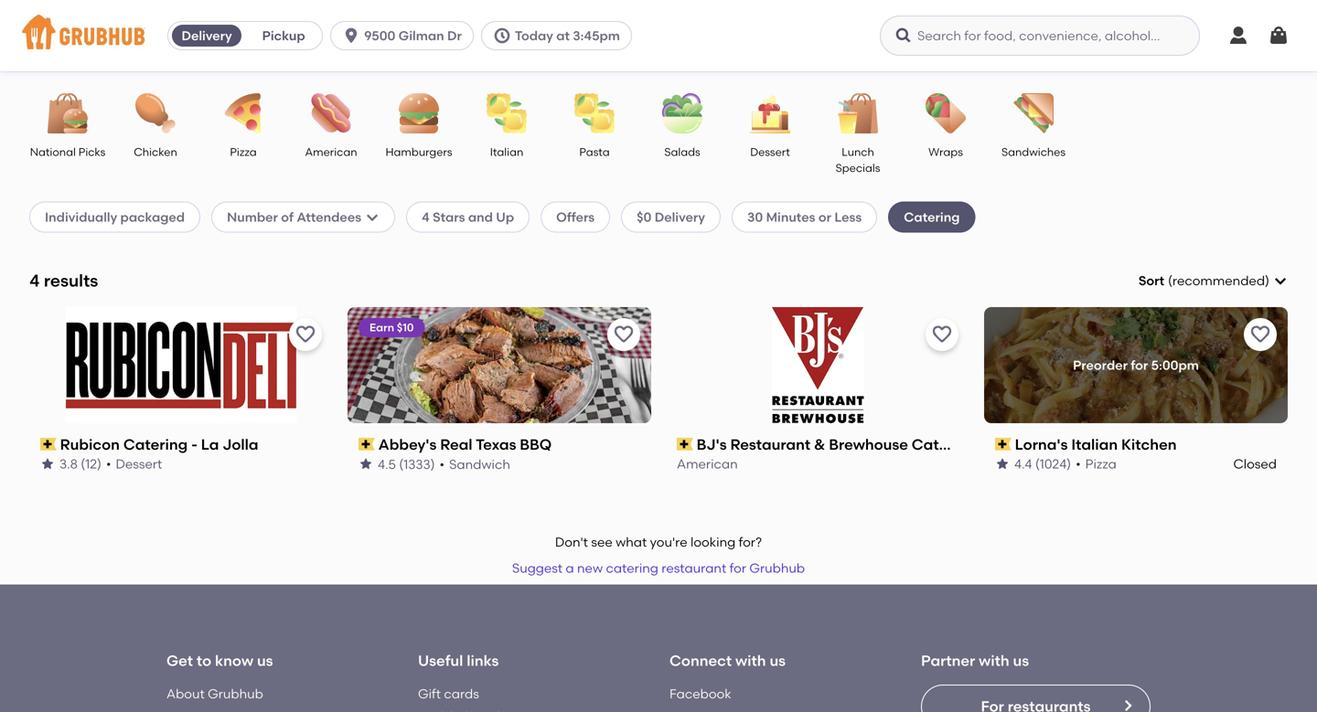 Task type: vqa. For each thing, say whether or not it's contained in the screenshot.
bacon,
no



Task type: locate. For each thing, give the bounding box(es) containing it.
• right (12)
[[106, 456, 111, 472]]

0 horizontal spatial italian
[[490, 145, 523, 159]]

delivery right $0
[[655, 209, 705, 225]]

us right connect
[[770, 652, 786, 670]]

preorder for 5:00pm
[[1073, 357, 1199, 373]]

star icon image for rubicon
[[40, 457, 55, 472]]

american down bj's
[[677, 456, 738, 472]]

(
[[1168, 273, 1173, 289]]

dr
[[447, 28, 462, 43]]

subscription pass image for rubicon catering - la jolla
[[40, 438, 56, 451]]

0 horizontal spatial with
[[735, 652, 766, 670]]

pizza down lorna's italian kitchen
[[1085, 456, 1117, 472]]

get to know us
[[166, 652, 273, 670]]

subscription pass image inside abbey's real texas bbq "link"
[[359, 438, 375, 451]]

save this restaurant button for rubicon catering - la jolla
[[289, 318, 322, 351]]

at
[[556, 28, 570, 43]]

today at 3:45pm
[[515, 28, 620, 43]]

american down american image
[[305, 145, 357, 159]]

bbq
[[520, 436, 552, 453]]

rubicon catering - la jolla
[[60, 436, 258, 453]]

catering up • dessert
[[123, 436, 188, 453]]

subscription pass image
[[359, 438, 375, 451], [995, 438, 1011, 451]]

2 horizontal spatial star icon image
[[995, 457, 1010, 472]]

0 horizontal spatial subscription pass image
[[359, 438, 375, 451]]

delivery left pickup button
[[182, 28, 232, 43]]

1 subscription pass image from the left
[[359, 438, 375, 451]]

1 vertical spatial dessert
[[116, 456, 162, 472]]

salads image
[[650, 93, 714, 134]]

catering right brewhouse
[[912, 436, 976, 453]]

subscription pass image inside rubicon catering - la jolla "link"
[[40, 438, 56, 451]]

1 horizontal spatial pizza
[[1085, 456, 1117, 472]]

subscription pass image for bj's restaurant & brewhouse catering
[[677, 438, 693, 451]]

• down real
[[440, 456, 445, 472]]

dessert down the rubicon catering - la jolla
[[116, 456, 162, 472]]

subscription pass image left abbey's
[[359, 438, 375, 451]]

delivery button
[[168, 21, 245, 50]]

1 vertical spatial pizza
[[1085, 456, 1117, 472]]

and
[[468, 209, 493, 225]]

national
[[30, 145, 76, 159]]

0 vertical spatial 4
[[422, 209, 430, 225]]

subscription pass image left lorna's
[[995, 438, 1011, 451]]

1 star icon image from the left
[[40, 457, 55, 472]]

star icon image
[[40, 457, 55, 472], [359, 457, 373, 472], [995, 457, 1010, 472]]

svg image inside 'today at 3:45pm' button
[[493, 27, 511, 45]]

suggest a new catering restaurant for grubhub button
[[504, 552, 813, 585]]

bj's restaurant & brewhouse catering logo image
[[772, 307, 864, 423]]

star icon image left "4.4" at the right bottom of the page
[[995, 457, 1010, 472]]

1 vertical spatial italian
[[1071, 436, 1118, 453]]

0 vertical spatial delivery
[[182, 28, 232, 43]]

restaurant
[[730, 436, 811, 453]]

4 left the 'results'
[[29, 271, 40, 291]]

facebook link
[[670, 686, 731, 702]]

suggest
[[512, 560, 563, 576]]

pizza
[[230, 145, 257, 159], [1085, 456, 1117, 472]]

grubhub
[[749, 560, 805, 576], [208, 686, 263, 702]]

2 with from the left
[[979, 652, 1009, 670]]

2 us from the left
[[770, 652, 786, 670]]

30
[[747, 209, 763, 225]]

looking
[[691, 535, 736, 550]]

4
[[422, 209, 430, 225], [29, 271, 40, 291]]

links
[[467, 652, 499, 670]]

2 subscription pass image from the left
[[995, 438, 1011, 451]]

1 horizontal spatial 4
[[422, 209, 430, 225]]

delivery
[[182, 28, 232, 43], [655, 209, 705, 225]]

2 horizontal spatial •
[[1076, 456, 1081, 472]]

0 horizontal spatial delivery
[[182, 28, 232, 43]]

bj's
[[697, 436, 727, 453]]

0 vertical spatial dessert
[[750, 145, 790, 159]]

0 horizontal spatial dessert
[[116, 456, 162, 472]]

you're
[[650, 535, 688, 550]]

0 vertical spatial grubhub
[[749, 560, 805, 576]]

what
[[616, 535, 647, 550]]

wraps image
[[914, 93, 978, 134]]

svg image
[[1227, 25, 1249, 47], [1268, 25, 1290, 47], [342, 27, 360, 45], [493, 27, 511, 45], [895, 27, 913, 45], [365, 210, 380, 224]]

• dessert
[[106, 456, 162, 472]]

none field containing sort
[[1139, 272, 1288, 290]]

pizza down pizza image
[[230, 145, 257, 159]]

suggest a new catering restaurant for grubhub
[[512, 560, 805, 576]]

0 horizontal spatial subscription pass image
[[40, 438, 56, 451]]

dessert image
[[738, 93, 802, 134]]

1 vertical spatial delivery
[[655, 209, 705, 225]]

italian up • pizza
[[1071, 436, 1118, 453]]

wraps
[[929, 145, 963, 159]]

rubicon catering - la jolla logo image
[[66, 307, 297, 423]]

new
[[577, 560, 603, 576]]

2 save this restaurant image from the left
[[931, 324, 953, 346]]

svg image
[[1273, 274, 1288, 288]]

us
[[257, 652, 273, 670], [770, 652, 786, 670], [1013, 652, 1029, 670]]

1 vertical spatial 4
[[29, 271, 40, 291]]

2 • from the left
[[440, 456, 445, 472]]

0 horizontal spatial pizza
[[230, 145, 257, 159]]

to
[[197, 652, 211, 670]]

for down "for?"
[[730, 560, 746, 576]]

0 horizontal spatial save this restaurant image
[[295, 324, 316, 346]]

2 horizontal spatial us
[[1013, 652, 1029, 670]]

1 • from the left
[[106, 456, 111, 472]]

1 subscription pass image from the left
[[40, 438, 56, 451]]

2 horizontal spatial save this restaurant image
[[1249, 324, 1271, 346]]

0 horizontal spatial american
[[305, 145, 357, 159]]

get
[[166, 652, 193, 670]]

None field
[[1139, 272, 1288, 290]]

italian down italian image
[[490, 145, 523, 159]]

dessert
[[750, 145, 790, 159], [116, 456, 162, 472]]

save this restaurant image for jolla
[[295, 324, 316, 346]]

subscription pass image left bj's
[[677, 438, 693, 451]]

cards
[[444, 686, 479, 702]]

Search for food, convenience, alcohol... search field
[[880, 16, 1200, 56]]

grubhub down "for?"
[[749, 560, 805, 576]]

0 horizontal spatial for
[[730, 560, 746, 576]]

subscription pass image
[[40, 438, 56, 451], [677, 438, 693, 451]]

0 horizontal spatial grubhub
[[208, 686, 263, 702]]

subscription pass image inside bj's restaurant & brewhouse catering link
[[677, 438, 693, 451]]

1 horizontal spatial with
[[979, 652, 1009, 670]]

9500
[[364, 28, 395, 43]]

with for partner
[[979, 652, 1009, 670]]

1 with from the left
[[735, 652, 766, 670]]

2 subscription pass image from the left
[[677, 438, 693, 451]]

0 vertical spatial pizza
[[230, 145, 257, 159]]

chicken image
[[123, 93, 188, 134]]

1 vertical spatial grubhub
[[208, 686, 263, 702]]

0 horizontal spatial star icon image
[[40, 457, 55, 472]]

1 save this restaurant image from the left
[[295, 324, 316, 346]]

•
[[106, 456, 111, 472], [440, 456, 445, 472], [1076, 456, 1081, 472]]

american
[[305, 145, 357, 159], [677, 456, 738, 472]]

1 horizontal spatial •
[[440, 456, 445, 472]]

1 vertical spatial for
[[730, 560, 746, 576]]

1 horizontal spatial star icon image
[[359, 457, 373, 472]]

• right (1024)
[[1076, 456, 1081, 472]]

4 for 4 results
[[29, 271, 40, 291]]

with right partner
[[979, 652, 1009, 670]]

star icon image left the 4.5 on the left bottom of the page
[[359, 457, 373, 472]]

0 vertical spatial italian
[[490, 145, 523, 159]]

individually packaged
[[45, 209, 185, 225]]

lorna's italian kitchen link
[[995, 434, 1277, 455]]

3.8 (12)
[[59, 456, 102, 472]]

1 horizontal spatial grubhub
[[749, 560, 805, 576]]

texas
[[476, 436, 516, 453]]

• for rubicon
[[106, 456, 111, 472]]

restaurant
[[662, 560, 726, 576]]

for left 5:00pm at the bottom of the page
[[1131, 357, 1148, 373]]

grubhub down the know
[[208, 686, 263, 702]]

us right partner
[[1013, 652, 1029, 670]]

partner with us
[[921, 652, 1029, 670]]

abbey's real texas bbq logo image
[[348, 307, 651, 423]]

3 us from the left
[[1013, 652, 1029, 670]]

1 horizontal spatial italian
[[1071, 436, 1118, 453]]

4 left stars
[[422, 209, 430, 225]]

rubicon
[[60, 436, 120, 453]]

today at 3:45pm button
[[481, 21, 639, 50]]

1 horizontal spatial save this restaurant image
[[931, 324, 953, 346]]

0 horizontal spatial •
[[106, 456, 111, 472]]

catering
[[904, 209, 960, 225], [123, 436, 188, 453], [912, 436, 976, 453]]

connect with us
[[670, 652, 786, 670]]

3 save this restaurant button from the left
[[926, 318, 959, 351]]

us right the know
[[257, 652, 273, 670]]

subscription pass image inside lorna's italian kitchen link
[[995, 438, 1011, 451]]

don't
[[555, 535, 588, 550]]

connect
[[670, 652, 732, 670]]

1 save this restaurant button from the left
[[289, 318, 322, 351]]

national picks
[[30, 145, 105, 159]]

4 for 4 stars and up
[[422, 209, 430, 225]]

main navigation navigation
[[0, 0, 1317, 71]]

lunch specials
[[836, 145, 880, 175]]

4 results
[[29, 271, 98, 291]]

1 vertical spatial american
[[677, 456, 738, 472]]

(1333)
[[399, 456, 435, 472]]

about grubhub
[[166, 686, 263, 702]]

1 horizontal spatial subscription pass image
[[995, 438, 1011, 451]]

with
[[735, 652, 766, 670], [979, 652, 1009, 670]]

subscription pass image left rubicon
[[40, 438, 56, 451]]

4.5
[[378, 456, 396, 472]]

save this restaurant image
[[295, 324, 316, 346], [931, 324, 953, 346], [1249, 324, 1271, 346]]

number
[[227, 209, 278, 225]]

picks
[[78, 145, 105, 159]]

abbey's real texas bbq
[[378, 436, 552, 453]]

star icon image left 3.8
[[40, 457, 55, 472]]

about grubhub link
[[166, 686, 263, 702]]

0 horizontal spatial us
[[257, 652, 273, 670]]

sandwiches image
[[1002, 93, 1066, 134]]

brewhouse
[[829, 436, 908, 453]]

save this restaurant image for catering
[[931, 324, 953, 346]]

closed
[[1233, 456, 1277, 472]]

1 horizontal spatial subscription pass image
[[677, 438, 693, 451]]

1 horizontal spatial us
[[770, 652, 786, 670]]

national picks image
[[36, 93, 100, 134]]

with right connect
[[735, 652, 766, 670]]

1 horizontal spatial for
[[1131, 357, 1148, 373]]

0 horizontal spatial 4
[[29, 271, 40, 291]]

2 star icon image from the left
[[359, 457, 373, 472]]

4.4
[[1014, 456, 1032, 472]]

1 horizontal spatial delivery
[[655, 209, 705, 225]]

gilman
[[399, 28, 444, 43]]

$0 delivery
[[637, 209, 705, 225]]

lunch
[[842, 145, 874, 159]]

sandwich
[[449, 456, 510, 472]]

pickup
[[262, 28, 305, 43]]

up
[[496, 209, 514, 225]]

dessert down 'dessert' "image"
[[750, 145, 790, 159]]

us for partner with us
[[1013, 652, 1029, 670]]

4 save this restaurant button from the left
[[1244, 318, 1277, 351]]



Task type: describe. For each thing, give the bounding box(es) containing it.
know
[[215, 652, 253, 670]]

individually
[[45, 209, 117, 225]]

lorna's italian kitchen
[[1015, 436, 1177, 453]]

don't see what you're looking for?
[[555, 535, 762, 550]]

today
[[515, 28, 553, 43]]

(1024)
[[1035, 456, 1071, 472]]

attendees
[[297, 209, 361, 225]]

salads
[[664, 145, 700, 159]]

for inside button
[[730, 560, 746, 576]]

right image
[[1120, 699, 1135, 713]]

gift cards
[[418, 686, 479, 702]]

lunch specials image
[[826, 93, 890, 134]]

catering down wraps
[[904, 209, 960, 225]]

4 stars and up
[[422, 209, 514, 225]]

bj's restaurant & brewhouse catering link
[[677, 434, 976, 455]]

pasta image
[[563, 93, 627, 134]]

4.4 (1024)
[[1014, 456, 1071, 472]]

3.8
[[59, 456, 78, 472]]

save this restaurant button for lorna's italian kitchen
[[1244, 318, 1277, 351]]

$10
[[397, 321, 414, 334]]

)
[[1265, 273, 1270, 289]]

lorna's
[[1015, 436, 1068, 453]]

jolla
[[222, 436, 258, 453]]

abbey's real texas bbq link
[[359, 434, 640, 455]]

grubhub inside button
[[749, 560, 805, 576]]

pickup button
[[245, 21, 322, 50]]

1 horizontal spatial american
[[677, 456, 738, 472]]

stars
[[433, 209, 465, 225]]

sort ( recommended )
[[1139, 273, 1270, 289]]

4.5 (1333)
[[378, 456, 435, 472]]

sort
[[1139, 273, 1164, 289]]

0 vertical spatial american
[[305, 145, 357, 159]]

hamburgers image
[[387, 93, 451, 134]]

4 results main content
[[0, 71, 1317, 713]]

3 • from the left
[[1076, 456, 1081, 472]]

5:00pm
[[1151, 357, 1199, 373]]

partner
[[921, 652, 975, 670]]

recommended
[[1173, 273, 1265, 289]]

rubicon catering - la jolla link
[[40, 434, 322, 455]]

american image
[[299, 93, 363, 134]]

pasta
[[579, 145, 610, 159]]

preorder
[[1073, 357, 1128, 373]]

kitchen
[[1121, 436, 1177, 453]]

0 vertical spatial for
[[1131, 357, 1148, 373]]

less
[[834, 209, 862, 225]]

delivery inside button
[[182, 28, 232, 43]]

for?
[[739, 535, 762, 550]]

number of attendees
[[227, 209, 361, 225]]

• pizza
[[1076, 456, 1117, 472]]

facebook
[[670, 686, 731, 702]]

2 save this restaurant button from the left
[[607, 318, 640, 351]]

minutes
[[766, 209, 815, 225]]

$0
[[637, 209, 652, 225]]

subscription pass image for lorna's italian kitchen
[[995, 438, 1011, 451]]

chicken
[[134, 145, 177, 159]]

• for abbey's
[[440, 456, 445, 472]]

3 star icon image from the left
[[995, 457, 1010, 472]]

italian image
[[475, 93, 539, 134]]

pizza image
[[211, 93, 275, 134]]

a
[[566, 560, 574, 576]]

• sandwich
[[440, 456, 510, 472]]

delivery inside 4 results main content
[[655, 209, 705, 225]]

sandwiches
[[1002, 145, 1066, 159]]

9500 gilman dr
[[364, 28, 462, 43]]

none field inside 4 results main content
[[1139, 272, 1288, 290]]

real
[[440, 436, 472, 453]]

earn
[[370, 321, 394, 334]]

see
[[591, 535, 613, 550]]

1 us from the left
[[257, 652, 273, 670]]

gift cards link
[[418, 686, 479, 702]]

gift
[[418, 686, 441, 702]]

bj's restaurant & brewhouse catering
[[697, 436, 976, 453]]

svg image inside 9500 gilman dr button
[[342, 27, 360, 45]]

star icon image for abbey's
[[359, 457, 373, 472]]

catering inside "link"
[[123, 436, 188, 453]]

packaged
[[120, 209, 185, 225]]

of
[[281, 209, 294, 225]]

-
[[191, 436, 197, 453]]

9500 gilman dr button
[[330, 21, 481, 50]]

useful
[[418, 652, 463, 670]]

3 save this restaurant image from the left
[[1249, 324, 1271, 346]]

hamburgers
[[386, 145, 452, 159]]

3:45pm
[[573, 28, 620, 43]]

save this restaurant button for bj's restaurant & brewhouse catering
[[926, 318, 959, 351]]

save this restaurant image
[[613, 324, 635, 346]]

1 horizontal spatial dessert
[[750, 145, 790, 159]]

or
[[818, 209, 831, 225]]

specials
[[836, 161, 880, 175]]

us for connect with us
[[770, 652, 786, 670]]

(12)
[[81, 456, 102, 472]]

&
[[814, 436, 825, 453]]

subscription pass image for abbey's real texas bbq
[[359, 438, 375, 451]]

with for connect
[[735, 652, 766, 670]]

earn $10
[[370, 321, 414, 334]]



